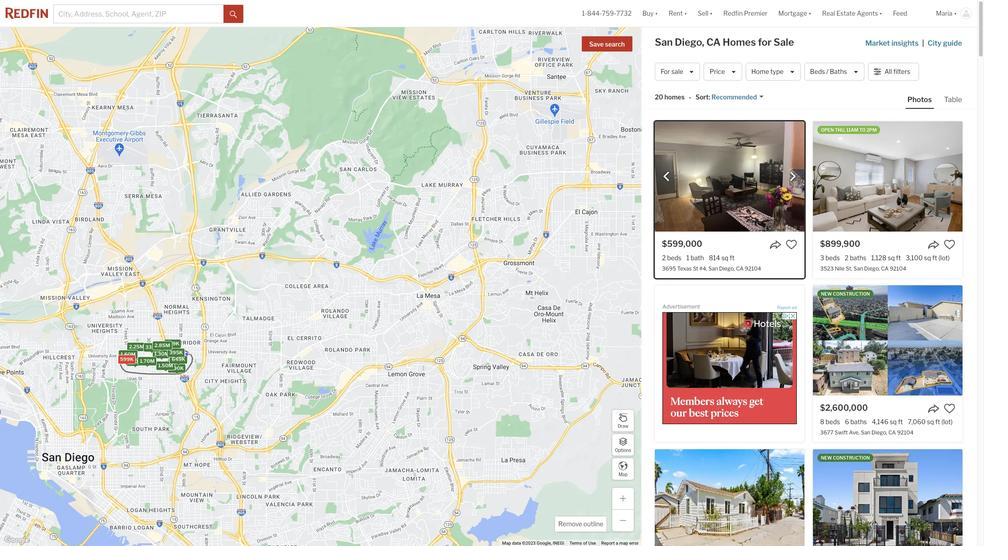 Task type: vqa. For each thing, say whether or not it's contained in the screenshot.
Monsey at bottom
no



Task type: locate. For each thing, give the bounding box(es) containing it.
0 vertical spatial report
[[777, 305, 791, 310]]

a
[[616, 541, 618, 546]]

3677
[[820, 429, 834, 436]]

1 construction from the top
[[833, 291, 870, 297]]

5 ▾ from the left
[[879, 10, 882, 17]]

map region
[[0, 0, 649, 546]]

st
[[693, 265, 698, 272]]

2 ▾ from the left
[[684, 10, 687, 17]]

3 beds
[[820, 254, 840, 262]]

sell ▾
[[698, 10, 713, 17]]

san
[[655, 36, 673, 48], [709, 265, 718, 272], [854, 265, 863, 272], [861, 429, 870, 436]]

map down options at bottom right
[[619, 471, 628, 477]]

1 vertical spatial baths
[[851, 418, 867, 426]]

ft right the 3,100
[[932, 254, 937, 262]]

real estate agents ▾
[[822, 10, 882, 17]]

construction down the st,
[[833, 291, 870, 297]]

for
[[758, 36, 772, 48]]

report
[[777, 305, 791, 310], [601, 541, 615, 546]]

beds right 3
[[826, 254, 840, 262]]

1.30m
[[154, 351, 169, 357], [154, 351, 169, 357], [154, 351, 169, 357]]

baths for $899,900
[[850, 254, 866, 262]]

construction for photo of 3677 swift ave, san diego, ca 92104
[[833, 291, 870, 297]]

2.85m
[[155, 342, 170, 349]]

1 new from the top
[[821, 291, 832, 297]]

previous button image
[[662, 172, 671, 181]]

table button
[[942, 95, 964, 108]]

google,
[[537, 541, 552, 546]]

2 construction from the top
[[833, 455, 870, 461]]

1 horizontal spatial report
[[777, 305, 791, 310]]

2 2 from the left
[[845, 254, 849, 262]]

insights
[[892, 39, 919, 47]]

0 horizontal spatial report
[[601, 541, 615, 546]]

1.20m
[[128, 359, 143, 365]]

of
[[583, 541, 587, 546]]

3695 texas st #4, san diego, ca 92104
[[662, 265, 761, 272]]

beds / baths button
[[804, 63, 864, 81]]

2 new construction from the top
[[821, 455, 870, 461]]

to
[[859, 127, 866, 133]]

ft right 814
[[730, 254, 735, 262]]

$599,000
[[662, 239, 702, 249]]

1 vertical spatial new
[[821, 455, 832, 461]]

1.50m down 1.33m
[[158, 362, 173, 369]]

▾ right buy
[[655, 10, 658, 17]]

rent
[[669, 10, 683, 17]]

2 up 3695
[[662, 254, 666, 262]]

redfin premier
[[724, 10, 768, 17]]

1 vertical spatial favorite button image
[[944, 403, 956, 414]]

report for report ad
[[777, 305, 791, 310]]

recommended
[[712, 93, 757, 101]]

baths right 6
[[851, 418, 867, 426]]

1 favorite button image from the top
[[944, 239, 956, 250]]

beds up 3695
[[667, 254, 682, 262]]

beds for $599,000
[[667, 254, 682, 262]]

2 favorite button image from the top
[[944, 403, 956, 414]]

favorite button checkbox
[[786, 239, 797, 250], [944, 239, 956, 250], [944, 403, 956, 414]]

diego, down 4,146
[[872, 429, 887, 436]]

new construction down 'swift'
[[821, 455, 870, 461]]

map inside button
[[619, 471, 628, 477]]

construction
[[833, 291, 870, 297], [833, 455, 870, 461]]

san right #4,
[[709, 265, 718, 272]]

599k
[[120, 356, 134, 362]]

home type
[[751, 68, 784, 75]]

new construction
[[821, 291, 870, 297], [821, 455, 870, 461]]

•
[[689, 94, 691, 102]]

ca down 4,146 sq ft
[[888, 429, 896, 436]]

1,128 sq ft
[[871, 254, 901, 262]]

new construction down the st,
[[821, 291, 870, 297]]

1.50m
[[154, 351, 169, 358], [158, 362, 173, 369]]

0 vertical spatial construction
[[833, 291, 870, 297]]

favorite button image for $2,600,000
[[944, 403, 956, 414]]

construction for photo of 3776 32nd st, san diego, ca 92104
[[833, 455, 870, 461]]

(lot) right 7,060
[[942, 418, 953, 426]]

price button
[[704, 63, 742, 81]]

0 vertical spatial baths
[[850, 254, 866, 262]]

ft left 7,060
[[898, 418, 903, 426]]

1 vertical spatial 1.50m
[[158, 362, 173, 369]]

(lot) right the 3,100
[[939, 254, 950, 262]]

2 new from the top
[[821, 455, 832, 461]]

construction down ave,
[[833, 455, 870, 461]]

buy ▾
[[642, 10, 658, 17]]

3523
[[820, 265, 834, 272]]

7732
[[616, 10, 632, 17]]

photo of 3523 nile st, san diego, ca 92104 image
[[813, 121, 963, 232]]

sq for $599,000
[[721, 254, 728, 262]]

395k
[[169, 349, 183, 355]]

759-
[[602, 10, 616, 17]]

2 for 2 beds
[[662, 254, 666, 262]]

1 bath
[[686, 254, 704, 262]]

6 ▾ from the left
[[954, 10, 957, 17]]

1 horizontal spatial map
[[619, 471, 628, 477]]

▾ right mortgage
[[809, 10, 812, 17]]

0 vertical spatial map
[[619, 471, 628, 477]]

mortgage ▾
[[778, 10, 812, 17]]

/
[[826, 68, 829, 75]]

ca
[[706, 36, 721, 48], [736, 265, 744, 272], [881, 265, 889, 272], [888, 429, 896, 436]]

beds right 8 at the right bottom of the page
[[826, 418, 840, 426]]

sq for $2,600,000
[[890, 418, 897, 426]]

ft right 7,060
[[935, 418, 940, 426]]

san right ave,
[[861, 429, 870, 436]]

1 vertical spatial new construction
[[821, 455, 870, 461]]

2 for 2 baths
[[845, 254, 849, 262]]

2pm
[[867, 127, 877, 133]]

save search button
[[582, 36, 633, 52]]

2 baths
[[845, 254, 866, 262]]

▾ for mortgage ▾
[[809, 10, 812, 17]]

sq right 7,060
[[927, 418, 934, 426]]

92104
[[745, 265, 761, 272], [890, 265, 906, 272], [897, 429, 914, 436]]

331k
[[145, 344, 158, 350]]

beds
[[667, 254, 682, 262], [826, 254, 840, 262], [826, 418, 840, 426]]

report left a
[[601, 541, 615, 546]]

sq right 1,128
[[888, 254, 895, 262]]

1 vertical spatial (lot)
[[942, 418, 953, 426]]

sq
[[721, 254, 728, 262], [888, 254, 895, 262], [924, 254, 931, 262], [890, 418, 897, 426], [927, 418, 934, 426]]

sq right 814
[[721, 254, 728, 262]]

report for report a map error
[[601, 541, 615, 546]]

▾ right 'rent'
[[684, 10, 687, 17]]

0 horizontal spatial map
[[502, 541, 511, 546]]

0 vertical spatial (lot)
[[939, 254, 950, 262]]

City, Address, School, Agent, ZIP search field
[[54, 5, 224, 23]]

san up for
[[655, 36, 673, 48]]

beds for $899,900
[[826, 254, 840, 262]]

favorite button image up 7,060 sq ft (lot)
[[944, 403, 956, 414]]

1 vertical spatial map
[[502, 541, 511, 546]]

1 vertical spatial construction
[[833, 455, 870, 461]]

6 baths
[[845, 418, 867, 426]]

2 up the st,
[[845, 254, 849, 262]]

0 vertical spatial new
[[821, 291, 832, 297]]

new down the 3677
[[821, 455, 832, 461]]

open thu, 11am to 2pm
[[821, 127, 877, 133]]

0 vertical spatial favorite button image
[[944, 239, 956, 250]]

1 ▾ from the left
[[655, 10, 658, 17]]

▾ right agents
[[879, 10, 882, 17]]

ave,
[[849, 429, 860, 436]]

open
[[821, 127, 834, 133]]

for
[[661, 68, 670, 75]]

map left data
[[502, 541, 511, 546]]

8 beds
[[820, 418, 840, 426]]

map data ©2023 google, inegi
[[502, 541, 564, 546]]

favorite button image up 3,100 sq ft (lot)
[[944, 239, 956, 250]]

▾ right maria
[[954, 10, 957, 17]]

0 vertical spatial new construction
[[821, 291, 870, 297]]

7,060
[[908, 418, 926, 426]]

1 new construction from the top
[[821, 291, 870, 297]]

1
[[686, 254, 689, 262]]

ad
[[792, 305, 797, 310]]

favorite button checkbox for $899,900
[[944, 239, 956, 250]]

photo of 3776 32nd st, san diego, ca 92104 image
[[813, 449, 963, 546]]

mortgage
[[778, 10, 807, 17]]

market
[[865, 39, 890, 47]]

1 2 from the left
[[662, 254, 666, 262]]

sq right 4,146
[[890, 418, 897, 426]]

ad region
[[663, 312, 797, 424]]

home
[[751, 68, 769, 75]]

report left ad
[[777, 305, 791, 310]]

report inside button
[[777, 305, 791, 310]]

filters
[[893, 68, 910, 75]]

baths
[[830, 68, 847, 75]]

favorite button checkbox for $599,000
[[786, 239, 797, 250]]

0 vertical spatial 1.50m
[[154, 351, 169, 358]]

(lot) for $899,900
[[939, 254, 950, 262]]

baths up the 3523 nile st, san diego, ca 92104
[[850, 254, 866, 262]]

map for map data ©2023 google, inegi
[[502, 541, 511, 546]]

beds
[[810, 68, 825, 75]]

ft for $599,000
[[730, 254, 735, 262]]

3,100
[[906, 254, 923, 262]]

▾ right 'sell'
[[710, 10, 713, 17]]

data
[[512, 541, 521, 546]]

google image
[[2, 534, 32, 546]]

4 ▾ from the left
[[809, 10, 812, 17]]

all filters
[[885, 68, 910, 75]]

1.50m down the 2.85m
[[154, 351, 169, 358]]

ft left the 3,100
[[896, 254, 901, 262]]

new for photo of 3677 swift ave, san diego, ca 92104
[[821, 291, 832, 297]]

sale
[[774, 36, 794, 48]]

homes
[[723, 36, 756, 48]]

3 ▾ from the left
[[710, 10, 713, 17]]

0 horizontal spatial 2
[[662, 254, 666, 262]]

photos button
[[906, 95, 942, 109]]

1-
[[582, 10, 587, 17]]

1 vertical spatial report
[[601, 541, 615, 546]]

favorite button image
[[944, 239, 956, 250], [944, 403, 956, 414]]

report ad
[[777, 305, 797, 310]]

1 horizontal spatial 2
[[845, 254, 849, 262]]

type
[[771, 68, 784, 75]]

1.60m
[[121, 351, 136, 357]]

new down '3523'
[[821, 291, 832, 297]]

2.60m
[[170, 356, 186, 362]]



Task type: describe. For each thing, give the bounding box(es) containing it.
rent ▾ button
[[663, 0, 692, 27]]

1-844-759-7732
[[582, 10, 632, 17]]

ca left homes
[[706, 36, 721, 48]]

outline
[[584, 520, 603, 528]]

beds / baths
[[810, 68, 847, 75]]

map
[[619, 541, 628, 546]]

table
[[944, 95, 962, 104]]

inegi
[[553, 541, 564, 546]]

market insights link
[[865, 29, 919, 49]]

ca down the 1,128 sq ft
[[881, 265, 889, 272]]

ft for $2,600,000
[[898, 418, 903, 426]]

:
[[709, 93, 710, 101]]

advertisement
[[663, 303, 700, 310]]

92104 for $899,900
[[890, 265, 906, 272]]

diego, down 1,128
[[864, 265, 880, 272]]

|
[[922, 39, 924, 47]]

maria
[[936, 10, 953, 17]]

photos
[[908, 95, 932, 104]]

report a map error link
[[601, 541, 639, 546]]

san right the st,
[[854, 265, 863, 272]]

map for map
[[619, 471, 628, 477]]

guide
[[943, 39, 962, 47]]

favorite button image
[[786, 239, 797, 250]]

$2,600,000
[[820, 403, 868, 413]]

terms
[[570, 541, 582, 546]]

real estate agents ▾ link
[[822, 0, 882, 27]]

new construction for photo of 3677 swift ave, san diego, ca 92104
[[821, 291, 870, 297]]

rent ▾
[[669, 10, 687, 17]]

ca right #4,
[[736, 265, 744, 272]]

feed button
[[888, 0, 931, 27]]

photo of 3575-77 bancroft st, san diego, ca 92104 image
[[655, 449, 805, 546]]

texas
[[677, 265, 692, 272]]

for sale button
[[655, 63, 700, 81]]

new construction for photo of 3776 32nd st, san diego, ca 92104
[[821, 455, 870, 461]]

options
[[615, 447, 631, 453]]

844-
[[587, 10, 602, 17]]

city guide link
[[928, 38, 964, 49]]

92104 for $2,600,000
[[897, 429, 914, 436]]

▾ for sell ▾
[[710, 10, 713, 17]]

3
[[820, 254, 824, 262]]

draw button
[[612, 409, 634, 432]]

save
[[589, 40, 604, 48]]

new for photo of 3776 32nd st, san diego, ca 92104
[[821, 455, 832, 461]]

mortgage ▾ button
[[778, 0, 812, 27]]

▾ for maria ▾
[[954, 10, 957, 17]]

814 sq ft
[[709, 254, 735, 262]]

save search
[[589, 40, 625, 48]]

3695
[[662, 265, 676, 272]]

3,100 sq ft (lot)
[[906, 254, 950, 262]]

diego, down "814 sq ft"
[[719, 265, 735, 272]]

remove outline
[[558, 520, 603, 528]]

buy ▾ button
[[642, 0, 658, 27]]

879k
[[166, 341, 179, 347]]

buy ▾ button
[[637, 0, 663, 27]]

next button image
[[788, 172, 797, 181]]

baths for $2,600,000
[[851, 418, 867, 426]]

favorite button checkbox for $2,600,000
[[944, 403, 956, 414]]

diego, down rent ▾ button
[[675, 36, 704, 48]]

4,146 sq ft
[[872, 418, 903, 426]]

market insights | city guide
[[865, 39, 962, 47]]

20 homes •
[[655, 93, 691, 102]]

sq right the 3,100
[[924, 254, 931, 262]]

report a map error
[[601, 541, 639, 546]]

mortgage ▾ button
[[773, 0, 817, 27]]

home type button
[[746, 63, 801, 81]]

7,060 sq ft (lot)
[[908, 418, 953, 426]]

redfin premier button
[[718, 0, 773, 27]]

feed
[[893, 10, 907, 17]]

st,
[[846, 265, 852, 272]]

submit search image
[[230, 11, 237, 18]]

recommended button
[[710, 93, 764, 102]]

draw
[[618, 423, 629, 428]]

buy
[[642, 10, 654, 17]]

sort :
[[696, 93, 710, 101]]

for sale
[[661, 68, 683, 75]]

price
[[710, 68, 725, 75]]

beds for $2,600,000
[[826, 418, 840, 426]]

11am
[[846, 127, 859, 133]]

photo of 3695 texas st #4, san diego, ca 92104 image
[[655, 121, 805, 232]]

remove
[[558, 520, 582, 528]]

sort
[[696, 93, 709, 101]]

favorite button image for $899,900
[[944, 239, 956, 250]]

sell ▾ button
[[698, 0, 713, 27]]

thu,
[[835, 127, 846, 133]]

#4,
[[700, 265, 707, 272]]

search
[[605, 40, 625, 48]]

6
[[845, 418, 849, 426]]

▾ for rent ▾
[[684, 10, 687, 17]]

real estate agents ▾ button
[[817, 0, 888, 27]]

sq for $899,900
[[888, 254, 895, 262]]

photo of 3677 swift ave, san diego, ca 92104 image
[[813, 285, 963, 396]]

(lot) for $2,600,000
[[942, 418, 953, 426]]

4,146
[[872, 418, 889, 426]]

terms of use
[[570, 541, 596, 546]]

maria ▾
[[936, 10, 957, 17]]

city
[[928, 39, 942, 47]]

▾ for buy ▾
[[655, 10, 658, 17]]

error
[[629, 541, 639, 546]]

ft for $899,900
[[896, 254, 901, 262]]



